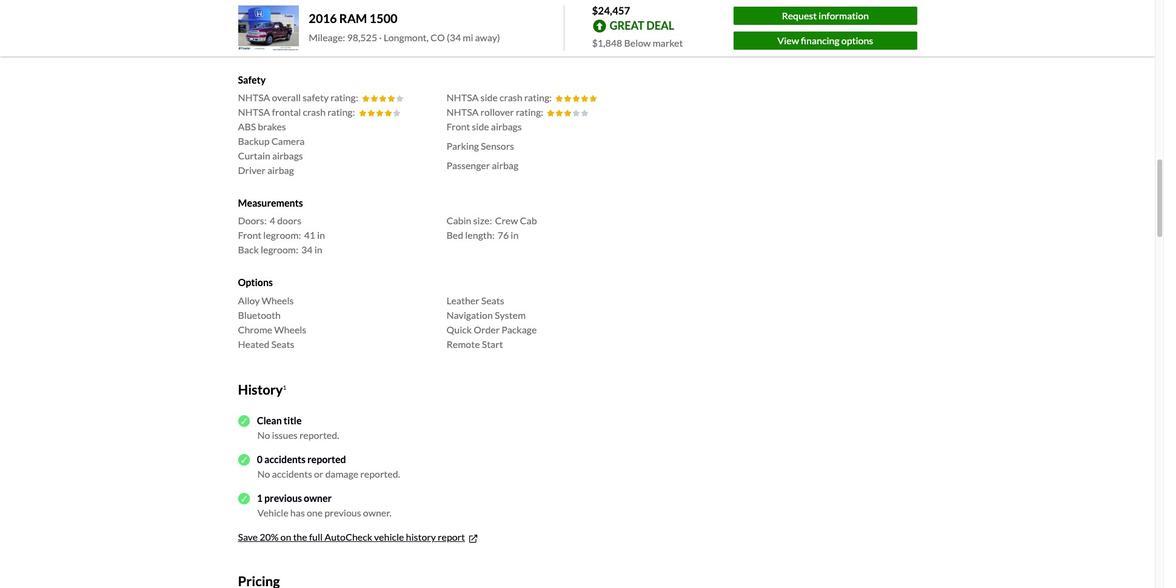 Task type: locate. For each thing, give the bounding box(es) containing it.
airbags down "camera"
[[272, 150, 303, 161]]

wheels
[[262, 295, 294, 306], [274, 324, 307, 335]]

1 horizontal spatial front
[[447, 121, 470, 132]]

engine: 395 hp 5.7l v8 horsepower:
[[447, 27, 545, 53]]

rating: for nhtsa side crash rating:
[[525, 92, 552, 103]]

1 horizontal spatial crash
[[500, 92, 523, 103]]

0 horizontal spatial previous
[[265, 493, 302, 504]]

(34
[[447, 32, 461, 43]]

rollover
[[481, 106, 514, 118]]

request
[[782, 10, 817, 21]]

1 horizontal spatial reported.
[[361, 469, 400, 480]]

accidents down issues
[[265, 454, 306, 466]]

previous up autocheck
[[325, 507, 361, 519]]

no down clean
[[258, 430, 270, 441]]

options
[[842, 34, 874, 46]]

ram
[[339, 11, 367, 26]]

legroom: left 34
[[261, 244, 298, 256]]

1 no from the top
[[258, 430, 270, 441]]

rating:
[[331, 92, 358, 103], [525, 92, 552, 103], [328, 106, 355, 118], [516, 106, 544, 118]]

sensors
[[481, 140, 514, 152]]

vdpcheck image left clean
[[238, 415, 250, 427]]

2 no from the top
[[258, 469, 270, 480]]

airbag inside the abs brakes backup camera curtain airbags driver airbag
[[268, 165, 294, 176]]

longmont,
[[384, 32, 429, 43]]

package
[[502, 324, 537, 335]]

vdpcheck image
[[238, 415, 250, 427], [238, 454, 250, 466]]

driver
[[238, 165, 266, 176]]

parking sensors
[[447, 140, 514, 152]]

side up parking sensors
[[472, 121, 489, 132]]

crew
[[495, 215, 518, 227]]

camera
[[272, 135, 305, 147]]

0 horizontal spatial airbag
[[268, 165, 294, 176]]

vdpcheck image left 0
[[238, 454, 250, 466]]

passenger airbag
[[447, 160, 519, 171]]

has
[[290, 507, 305, 519]]

damage
[[325, 469, 359, 480]]

0 vertical spatial accidents
[[265, 454, 306, 466]]

1 vertical spatial legroom:
[[261, 244, 298, 256]]

wheels down bluetooth
[[274, 324, 307, 335]]

4
[[270, 215, 275, 227]]

length:
[[465, 230, 495, 241]]

seats up system
[[481, 295, 504, 306]]

0 vertical spatial reported.
[[300, 430, 339, 441]]

safety
[[303, 92, 329, 103]]

cabin
[[447, 215, 472, 227]]

in
[[317, 230, 325, 241], [511, 230, 519, 241], [315, 244, 322, 256]]

crash for side
[[500, 92, 523, 103]]

1 horizontal spatial seats
[[481, 295, 504, 306]]

reported. up reported
[[300, 430, 339, 441]]

0 horizontal spatial crash
[[303, 106, 326, 118]]

$24,457
[[592, 4, 631, 17]]

crash up "rollover"
[[500, 92, 523, 103]]

nhtsa overall safety rating:
[[238, 92, 358, 103]]

0 accidents reported
[[257, 454, 346, 466]]

history 1
[[238, 381, 286, 398]]

0 horizontal spatial airbags
[[272, 150, 303, 161]]

cabin size: crew cab bed length: 76 in
[[447, 215, 537, 241]]

airbag down sensors on the left top of the page
[[492, 160, 519, 171]]

seats
[[481, 295, 504, 306], [271, 338, 294, 350]]

wheels up bluetooth
[[262, 295, 294, 306]]

v8
[[533, 27, 545, 38]]

mileage:
[[309, 32, 345, 43]]

1 vertical spatial 1
[[257, 493, 263, 504]]

great
[[610, 19, 645, 32]]

remote
[[447, 338, 480, 350]]

automatic
[[336, 27, 380, 38]]

·
[[379, 32, 382, 43]]

owner
[[304, 493, 332, 504]]

nhtsa for nhtsa rollover rating:
[[447, 106, 479, 118]]

0 horizontal spatial front
[[238, 230, 262, 241]]

0
[[257, 454, 263, 466]]

alloy
[[238, 295, 260, 306]]

in inside cabin size: crew cab bed length: 76 in
[[511, 230, 519, 241]]

0 vertical spatial seats
[[481, 295, 504, 306]]

nhtsa up abs
[[238, 106, 270, 118]]

front up back
[[238, 230, 262, 241]]

1 inside the history 1
[[283, 384, 286, 391]]

rating: right "rollover"
[[516, 106, 544, 118]]

side up nhtsa rollover rating:
[[481, 92, 498, 103]]

cab
[[520, 215, 537, 227]]

1 horizontal spatial 1
[[283, 384, 286, 391]]

rating: down 'safety'
[[328, 106, 355, 118]]

in right 76
[[511, 230, 519, 241]]

bluetooth
[[238, 309, 281, 321]]

1 vertical spatial seats
[[271, 338, 294, 350]]

1 vertical spatial airbags
[[272, 150, 303, 161]]

1 vdpcheck image from the top
[[238, 415, 250, 427]]

1 vertical spatial crash
[[303, 106, 326, 118]]

in right 41
[[317, 230, 325, 241]]

1 vertical spatial accidents
[[272, 469, 312, 480]]

airbags down "rollover"
[[491, 121, 522, 132]]

1 right vdpcheck image
[[257, 493, 263, 504]]

0 vertical spatial front
[[447, 121, 470, 132]]

no issues reported.
[[258, 430, 339, 441]]

airbag right driver
[[268, 165, 294, 176]]

backup
[[238, 135, 270, 147]]

0 vertical spatial airbags
[[491, 121, 522, 132]]

request information
[[782, 10, 869, 21]]

0 horizontal spatial seats
[[271, 338, 294, 350]]

0 vertical spatial wheels
[[262, 295, 294, 306]]

quick
[[447, 324, 472, 335]]

1 vertical spatial side
[[472, 121, 489, 132]]

reported. right damage
[[361, 469, 400, 480]]

crash for frontal
[[303, 106, 326, 118]]

rating: up nhtsa rollover rating:
[[525, 92, 552, 103]]

heated
[[238, 338, 270, 350]]

0 vertical spatial no
[[258, 430, 270, 441]]

2 vdpcheck image from the top
[[238, 454, 250, 466]]

0 vertical spatial vdpcheck image
[[238, 415, 250, 427]]

nhtsa up front side airbags on the left
[[447, 106, 479, 118]]

0 vertical spatial crash
[[500, 92, 523, 103]]

crash
[[500, 92, 523, 103], [303, 106, 326, 118]]

1 horizontal spatial previous
[[325, 507, 361, 519]]

no down 0
[[258, 469, 270, 480]]

2016 ram 1500 image
[[238, 5, 299, 51]]

nhtsa up nhtsa rollover rating:
[[447, 92, 479, 103]]

leather seats navigation system quick order package remote start
[[447, 295, 537, 350]]

legroom: down doors
[[263, 230, 301, 241]]

0 vertical spatial previous
[[265, 493, 302, 504]]

brakes
[[258, 121, 286, 132]]

rating: for nhtsa overall safety rating:
[[331, 92, 358, 103]]

8-
[[299, 27, 308, 38]]

0 vertical spatial 1
[[283, 384, 286, 391]]

1 vertical spatial front
[[238, 230, 262, 241]]

395
[[481, 27, 498, 38]]

nhtsa rollover rating:
[[447, 106, 544, 118]]

doors
[[277, 215, 302, 227]]

safety
[[238, 74, 266, 86]]

drive
[[340, 41, 364, 53]]

rating: right 'safety'
[[331, 92, 358, 103]]

41
[[304, 230, 315, 241]]

accidents down 0 accidents reported
[[272, 469, 312, 480]]

seats inside leather seats navigation system quick order package remote start
[[481, 295, 504, 306]]

front up parking
[[447, 121, 470, 132]]

nhtsa down safety
[[238, 92, 270, 103]]

on
[[281, 532, 291, 543]]

save 20% on the full autocheck vehicle history report
[[238, 532, 465, 543]]

previous up vehicle
[[265, 493, 302, 504]]

nhtsa
[[238, 92, 270, 103], [447, 92, 479, 103], [238, 106, 270, 118], [447, 106, 479, 118]]

market
[[653, 37, 683, 48]]

1 up clean title
[[283, 384, 286, 391]]

previous
[[265, 493, 302, 504], [325, 507, 361, 519]]

1 vertical spatial vdpcheck image
[[238, 454, 250, 466]]

0 vertical spatial side
[[481, 92, 498, 103]]

airbags inside the abs brakes backup camera curtain airbags driver airbag
[[272, 150, 303, 161]]

seats right "heated"
[[271, 338, 294, 350]]

airbags
[[491, 121, 522, 132], [272, 150, 303, 161]]

side for nhtsa
[[481, 92, 498, 103]]

1
[[283, 384, 286, 391], [257, 493, 263, 504]]

1 vertical spatial no
[[258, 469, 270, 480]]

front side airbags
[[447, 121, 522, 132]]

legroom:
[[263, 230, 301, 241], [261, 244, 298, 256]]

save
[[238, 532, 258, 543]]

crash down 'safety'
[[303, 106, 326, 118]]



Task type: describe. For each thing, give the bounding box(es) containing it.
0 vertical spatial legroom:
[[263, 230, 301, 241]]

the
[[293, 532, 307, 543]]

0 horizontal spatial 1
[[257, 493, 263, 504]]

measurements
[[238, 197, 303, 209]]

wheel
[[310, 41, 338, 53]]

rating: for nhtsa frontal crash rating:
[[328, 106, 355, 118]]

size:
[[474, 215, 492, 227]]

great deal
[[610, 19, 675, 32]]

1 previous owner
[[257, 493, 332, 504]]

history
[[238, 381, 283, 398]]

one
[[307, 507, 323, 519]]

vdpcheck image for 0 accidents reported
[[238, 454, 250, 466]]

below
[[624, 37, 651, 48]]

in right 34
[[315, 244, 322, 256]]

issues
[[272, 430, 298, 441]]

2016 ram 1500 mileage: 98,525 · longmont, co (34 mi away)
[[309, 11, 500, 43]]

34
[[301, 244, 313, 256]]

overall
[[272, 92, 301, 103]]

transmission: 8-speed automatic drivetrain: four-wheel drive
[[238, 27, 380, 53]]

vdpcheck image for clean title
[[238, 415, 250, 427]]

curtain
[[238, 150, 270, 161]]

no accidents or damage reported.
[[258, 469, 400, 480]]

nhtsa side crash rating:
[[447, 92, 552, 103]]

nhtsa frontal crash rating:
[[238, 106, 355, 118]]

start
[[482, 338, 503, 350]]

drivetrain:
[[238, 41, 284, 53]]

engine:
[[447, 27, 478, 38]]

hp
[[500, 27, 511, 38]]

frontal
[[272, 106, 301, 118]]

nhtsa for nhtsa frontal crash rating:
[[238, 106, 270, 118]]

request information button
[[734, 7, 917, 25]]

98,525
[[347, 32, 377, 43]]

mi
[[463, 32, 473, 43]]

5.7l
[[513, 27, 531, 38]]

system
[[495, 309, 526, 321]]

navigation
[[447, 309, 493, 321]]

front inside doors: 4 doors front legroom: 41 in back legroom: 34 in
[[238, 230, 262, 241]]

clean
[[257, 415, 282, 427]]

doors: 4 doors front legroom: 41 in back legroom: 34 in
[[238, 215, 325, 256]]

title
[[284, 415, 302, 427]]

reported
[[308, 454, 346, 466]]

save 20% on the full autocheck vehicle history report link
[[238, 532, 479, 545]]

view
[[778, 34, 799, 46]]

four-
[[287, 41, 310, 53]]

nhtsa for nhtsa side crash rating:
[[447, 92, 479, 103]]

$1,848 below market
[[592, 37, 683, 48]]

nhtsa for nhtsa overall safety rating:
[[238, 92, 270, 103]]

options
[[238, 277, 273, 288]]

$1,848
[[592, 37, 623, 48]]

2016
[[309, 11, 337, 26]]

1 vertical spatial reported.
[[361, 469, 400, 480]]

vdpcheck image
[[238, 493, 250, 505]]

vehicle
[[258, 507, 289, 519]]

away)
[[475, 32, 500, 43]]

history
[[406, 532, 436, 543]]

alloy wheels bluetooth chrome wheels heated seats
[[238, 295, 307, 350]]

0 horizontal spatial reported.
[[300, 430, 339, 441]]

back
[[238, 244, 259, 256]]

accidents for no
[[272, 469, 312, 480]]

view financing options
[[778, 34, 874, 46]]

chrome
[[238, 324, 273, 335]]

abs brakes backup camera curtain airbags driver airbag
[[238, 121, 305, 176]]

no for no issues reported.
[[258, 430, 270, 441]]

1500
[[370, 11, 398, 26]]

doors:
[[238, 215, 267, 227]]

1 vertical spatial previous
[[325, 507, 361, 519]]

seats inside alloy wheels bluetooth chrome wheels heated seats
[[271, 338, 294, 350]]

vehicle
[[374, 532, 404, 543]]

clean title
[[257, 415, 302, 427]]

side for front
[[472, 121, 489, 132]]

accidents for 0
[[265, 454, 306, 466]]

save 20% on the full autocheck vehicle history report image
[[468, 533, 479, 545]]

full
[[309, 532, 323, 543]]

horsepower:
[[447, 41, 502, 53]]

or
[[314, 469, 324, 480]]

20%
[[260, 532, 279, 543]]

order
[[474, 324, 500, 335]]

view financing options button
[[734, 31, 917, 50]]

no for no accidents or damage reported.
[[258, 469, 270, 480]]

autocheck
[[325, 532, 372, 543]]

abs
[[238, 121, 256, 132]]

leather
[[447, 295, 480, 306]]

co
[[431, 32, 445, 43]]

performance
[[238, 9, 295, 21]]

1 horizontal spatial airbags
[[491, 121, 522, 132]]

1 vertical spatial wheels
[[274, 324, 307, 335]]

report
[[438, 532, 465, 543]]

bed
[[447, 230, 464, 241]]

1 horizontal spatial airbag
[[492, 160, 519, 171]]



Task type: vqa. For each thing, say whether or not it's contained in the screenshot.
airbags
yes



